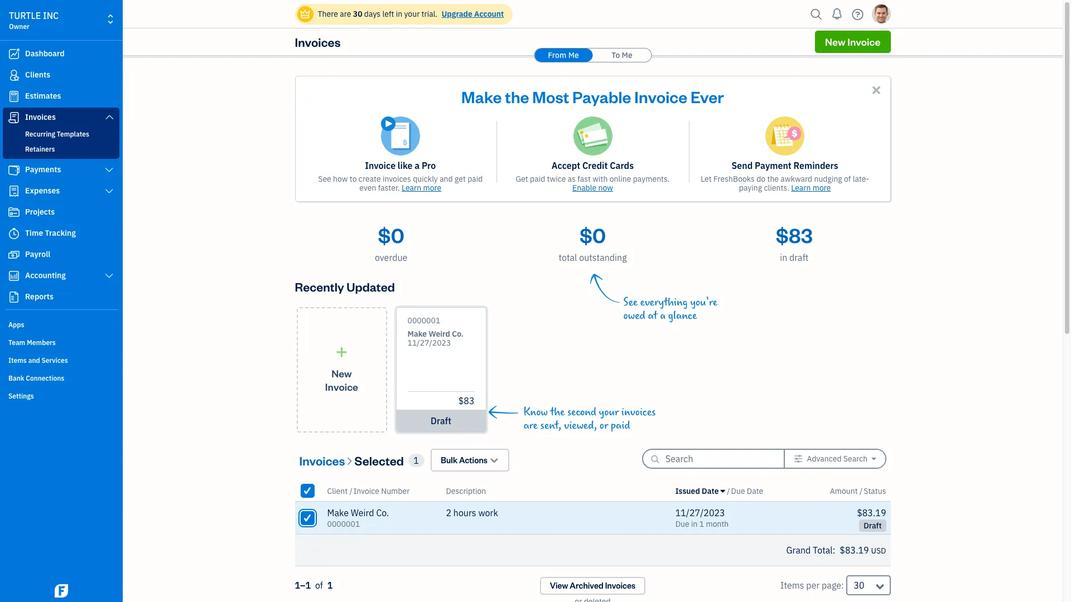Task type: locate. For each thing, give the bounding box(es) containing it.
see inside see everything you're owed at a glance
[[624, 296, 638, 309]]

accounting link
[[3, 266, 119, 286]]

hours
[[454, 508, 477, 519]]

1 right 1–1
[[328, 581, 333, 592]]

payable
[[573, 86, 632, 107]]

2 horizontal spatial make
[[462, 86, 502, 107]]

items and services link
[[3, 352, 119, 369]]

0 horizontal spatial of
[[315, 581, 323, 592]]

to me
[[612, 50, 633, 60]]

0 horizontal spatial 0000001
[[327, 520, 360, 530]]

date right caretdown image on the right bottom of the page
[[748, 487, 764, 497]]

me right from
[[569, 50, 579, 60]]

30
[[353, 9, 363, 19], [855, 581, 865, 592]]

1 / from the left
[[350, 487, 353, 497]]

learn right faster.
[[402, 183, 422, 193]]

1 learn from the left
[[402, 183, 422, 193]]

0 horizontal spatial weird
[[351, 508, 374, 519]]

0 horizontal spatial me
[[569, 50, 579, 60]]

total
[[559, 252, 578, 264]]

are right there
[[340, 9, 351, 19]]

owed
[[624, 310, 646, 323]]

/ right caretdown image on the right bottom of the page
[[728, 487, 731, 497]]

2 horizontal spatial paid
[[611, 420, 631, 433]]

0 vertical spatial $83
[[776, 222, 813, 248]]

0 horizontal spatial new invoice
[[325, 367, 359, 393]]

1 vertical spatial new invoice
[[325, 367, 359, 393]]

fast
[[578, 174, 591, 184]]

number
[[381, 487, 410, 497]]

new down notifications image
[[826, 35, 846, 48]]

1 vertical spatial new invoice link
[[297, 308, 387, 433]]

items down team
[[8, 357, 27, 365]]

0 horizontal spatial /
[[350, 487, 353, 497]]

$83.19
[[858, 508, 887, 519], [840, 545, 870, 557]]

$0 up overdue
[[378, 222, 405, 248]]

at
[[648, 310, 658, 323]]

0 horizontal spatial new invoice link
[[297, 308, 387, 433]]

0 horizontal spatial and
[[28, 357, 40, 365]]

1 vertical spatial in
[[781, 252, 788, 264]]

me inside from me link
[[569, 50, 579, 60]]

1 horizontal spatial learn more
[[792, 183, 832, 193]]

1 horizontal spatial draft
[[790, 252, 809, 264]]

are down know
[[524, 420, 538, 433]]

1 more from the left
[[423, 183, 442, 193]]

$0 for $0 overdue
[[378, 222, 405, 248]]

clients.
[[765, 183, 790, 193]]

$83 for $83 in draft
[[776, 222, 813, 248]]

make inside make weird co. 0000001
[[327, 508, 349, 519]]

members
[[27, 339, 56, 347]]

1 vertical spatial 0000001
[[327, 520, 360, 530]]

see up owed
[[624, 296, 638, 309]]

0 horizontal spatial learn
[[402, 183, 422, 193]]

and inside "link"
[[28, 357, 40, 365]]

check image
[[302, 513, 313, 524]]

chevron large down image up recurring templates link
[[104, 113, 114, 122]]

1 vertical spatial 30
[[855, 581, 865, 592]]

1 horizontal spatial make
[[408, 329, 427, 339]]

chart image
[[7, 271, 21, 282]]

1 horizontal spatial invoices
[[622, 406, 656, 419]]

see inside see how to create invoices quickly and get paid even faster.
[[318, 174, 332, 184]]

chevron large down image inside the expenses link
[[104, 187, 114, 196]]

payroll
[[25, 250, 50, 260]]

0 vertical spatial 30
[[353, 9, 363, 19]]

0 horizontal spatial 30
[[353, 9, 363, 19]]

the right do
[[768, 174, 779, 184]]

of right 1–1
[[315, 581, 323, 592]]

1 $0 from the left
[[378, 222, 405, 248]]

the left most
[[505, 86, 530, 107]]

and down team members
[[28, 357, 40, 365]]

1 vertical spatial $83
[[459, 396, 475, 407]]

money image
[[7, 250, 21, 261]]

client
[[327, 487, 348, 497]]

2 vertical spatial the
[[551, 406, 565, 419]]

online
[[610, 174, 632, 184]]

1 learn more from the left
[[402, 183, 442, 193]]

1 horizontal spatial see
[[624, 296, 638, 309]]

dashboard link
[[3, 44, 119, 64]]

2 horizontal spatial 1
[[700, 520, 705, 530]]

co.
[[452, 329, 464, 339], [377, 508, 389, 519]]

1 horizontal spatial /
[[728, 487, 731, 497]]

0 horizontal spatial make
[[327, 508, 349, 519]]

0 vertical spatial of
[[845, 174, 852, 184]]

your left trial.
[[404, 9, 420, 19]]

new invoice link for invoices
[[816, 31, 891, 53]]

invoice right client 'link'
[[354, 487, 380, 497]]

time tracking link
[[3, 224, 119, 244]]

second
[[568, 406, 597, 419]]

recurring templates
[[25, 130, 89, 138]]

invoices inside see how to create invoices quickly and get paid even faster.
[[383, 174, 411, 184]]

$83.19 right :
[[840, 545, 870, 557]]

faster.
[[378, 183, 400, 193]]

bulk actions
[[441, 456, 488, 466]]

2 more from the left
[[813, 183, 832, 193]]

me inside to me link
[[622, 50, 633, 60]]

get
[[516, 174, 529, 184]]

new invoice link
[[816, 31, 891, 53], [297, 308, 387, 433]]

/
[[350, 487, 353, 497], [728, 487, 731, 497], [860, 487, 863, 497]]

learn right clients.
[[792, 183, 811, 193]]

of
[[845, 174, 852, 184], [315, 581, 323, 592]]

invoices right 'archived' at the right
[[606, 581, 636, 592]]

30 right page: in the right of the page
[[855, 581, 865, 592]]

invoice image
[[7, 112, 21, 123]]

1 horizontal spatial your
[[599, 406, 619, 419]]

2 horizontal spatial in
[[781, 252, 788, 264]]

1 vertical spatial 11/27/2023
[[676, 508, 726, 519]]

1–1 of 1
[[295, 581, 333, 592]]

0 horizontal spatial a
[[415, 160, 420, 171]]

month
[[706, 520, 729, 530]]

3 chevron large down image from the top
[[104, 272, 114, 281]]

items for items per page:
[[781, 581, 805, 592]]

1 vertical spatial the
[[768, 174, 779, 184]]

30 left days
[[353, 9, 363, 19]]

chevron large down image down chevron large down icon
[[104, 187, 114, 196]]

estimate image
[[7, 91, 21, 102]]

1 vertical spatial due
[[676, 520, 690, 530]]

0 vertical spatial due
[[732, 487, 746, 497]]

make for make the most payable invoice ever
[[462, 86, 502, 107]]

1 left bulk
[[414, 455, 419, 466]]

dashboard image
[[7, 49, 21, 60]]

selected
[[355, 453, 404, 469]]

accept credit cards image
[[574, 117, 613, 156]]

new
[[826, 35, 846, 48], [332, 367, 352, 380]]

chevron large down image
[[104, 166, 114, 175]]

awkward
[[781, 174, 813, 184]]

/ left status link
[[860, 487, 863, 497]]

2 / from the left
[[728, 487, 731, 497]]

0 vertical spatial new
[[826, 35, 846, 48]]

invoices up "recurring"
[[25, 112, 56, 122]]

1 vertical spatial new
[[332, 367, 352, 380]]

1 horizontal spatial co.
[[452, 329, 464, 339]]

0 vertical spatial co.
[[452, 329, 464, 339]]

1 vertical spatial items
[[781, 581, 805, 592]]

0 horizontal spatial due
[[676, 520, 690, 530]]

1 horizontal spatial new invoice
[[826, 35, 881, 48]]

2 horizontal spatial /
[[860, 487, 863, 497]]

1 horizontal spatial the
[[551, 406, 565, 419]]

the inside know the second your invoices are sent, viewed, or paid
[[551, 406, 565, 419]]

2 hours work
[[446, 508, 499, 519]]

invoice up the create
[[365, 160, 396, 171]]

0 vertical spatial 0000001
[[408, 316, 441, 326]]

status link
[[864, 487, 887, 497]]

1 vertical spatial see
[[624, 296, 638, 309]]

/ right "client"
[[350, 487, 353, 497]]

/ for client
[[350, 487, 353, 497]]

due
[[732, 487, 746, 497], [676, 520, 690, 530]]

you're
[[691, 296, 718, 309]]

invoice
[[848, 35, 881, 48], [635, 86, 688, 107], [365, 160, 396, 171], [325, 380, 359, 393], [354, 487, 380, 497]]

/ for amount
[[860, 487, 863, 497]]

from me link
[[535, 49, 593, 62]]

invoices for even
[[383, 174, 411, 184]]

apps
[[8, 321, 24, 329]]

2 vertical spatial in
[[692, 520, 698, 530]]

learn more down reminders
[[792, 183, 832, 193]]

outstanding
[[580, 252, 627, 264]]

0 vertical spatial 11/27/2023
[[408, 338, 451, 348]]

services
[[42, 357, 68, 365]]

the for make the most payable invoice ever
[[505, 86, 530, 107]]

learn more for reminders
[[792, 183, 832, 193]]

0000001 inside 0000001 make weird co. 11/27/2023
[[408, 316, 441, 326]]

1 left month
[[700, 520, 705, 530]]

a left pro
[[415, 160, 420, 171]]

amount
[[831, 487, 858, 497]]

items
[[8, 357, 27, 365], [781, 581, 805, 592]]

1 horizontal spatial me
[[622, 50, 633, 60]]

$0 up outstanding
[[580, 222, 606, 248]]

payment
[[755, 160, 792, 171]]

new invoice down go to help icon at the top right
[[826, 35, 881, 48]]

2 date from the left
[[748, 487, 764, 497]]

team
[[8, 339, 25, 347]]

to me link
[[593, 49, 652, 62]]

late-
[[853, 174, 870, 184]]

1 horizontal spatial and
[[440, 174, 453, 184]]

total
[[814, 545, 833, 557]]

date left caretdown image on the right bottom of the page
[[702, 487, 719, 497]]

see everything you're owed at a glance
[[624, 296, 718, 323]]

paid inside the accept credit cards get paid twice as fast with online payments. enable now
[[530, 174, 546, 184]]

upgrade
[[442, 9, 473, 19]]

$0 for $0 total outstanding
[[580, 222, 606, 248]]

$0 inside $0 total outstanding
[[580, 222, 606, 248]]

clients
[[25, 70, 50, 80]]

0 horizontal spatial 11/27/2023
[[408, 338, 451, 348]]

$0 inside '$0 overdue'
[[378, 222, 405, 248]]

2 $0 from the left
[[580, 222, 606, 248]]

0 horizontal spatial date
[[702, 487, 719, 497]]

or
[[600, 420, 609, 433]]

1 vertical spatial of
[[315, 581, 323, 592]]

chevron large down image down the payroll link
[[104, 272, 114, 281]]

1 horizontal spatial $83
[[776, 222, 813, 248]]

1 horizontal spatial date
[[748, 487, 764, 497]]

2 me from the left
[[622, 50, 633, 60]]

date for due date
[[748, 487, 764, 497]]

due date link
[[732, 487, 764, 497]]

invoices up check image
[[300, 453, 345, 469]]

2 vertical spatial chevron large down image
[[104, 272, 114, 281]]

invoices inside main element
[[25, 112, 56, 122]]

upgrade account link
[[440, 9, 504, 19]]

updated
[[347, 279, 395, 295]]

recently
[[295, 279, 344, 295]]

the inside let freshbooks do the awkward nudging of late- paying clients.
[[768, 174, 779, 184]]

draft inside $83.19 draft
[[864, 521, 882, 532]]

due inside 11/27/2023 due in 1 month
[[676, 520, 690, 530]]

make inside 0000001 make weird co. 11/27/2023
[[408, 329, 427, 339]]

new invoice down plus icon
[[325, 367, 359, 393]]

0 vertical spatial invoices
[[383, 174, 411, 184]]

1 horizontal spatial of
[[845, 174, 852, 184]]

invoice down plus icon
[[325, 380, 359, 393]]

0 horizontal spatial the
[[505, 86, 530, 107]]

0 horizontal spatial $0
[[378, 222, 405, 248]]

draft inside the $83 in draft
[[790, 252, 809, 264]]

1 horizontal spatial $0
[[580, 222, 606, 248]]

0 horizontal spatial $83
[[459, 396, 475, 407]]

the up sent,
[[551, 406, 565, 419]]

invoices inside know the second your invoices are sent, viewed, or paid
[[622, 406, 656, 419]]

payment image
[[7, 165, 21, 176]]

of inside let freshbooks do the awkward nudging of late- paying clients.
[[845, 174, 852, 184]]

more down pro
[[423, 183, 442, 193]]

more down reminders
[[813, 183, 832, 193]]

bank connections
[[8, 375, 64, 383]]

and left get
[[440, 174, 453, 184]]

due down "issued"
[[676, 520, 690, 530]]

see
[[318, 174, 332, 184], [624, 296, 638, 309]]

1 date from the left
[[702, 487, 719, 497]]

0 vertical spatial make
[[462, 86, 502, 107]]

view
[[550, 581, 569, 592]]

1 horizontal spatial are
[[524, 420, 538, 433]]

bank connections link
[[3, 370, 119, 387]]

1 horizontal spatial due
[[732, 487, 746, 497]]

see how to create invoices quickly and get paid even faster.
[[318, 174, 483, 193]]

learn
[[402, 183, 422, 193], [792, 183, 811, 193]]

as
[[568, 174, 576, 184]]

a right at
[[661, 310, 666, 323]]

1 horizontal spatial in
[[692, 520, 698, 530]]

$83.19 down status link
[[858, 508, 887, 519]]

to
[[612, 50, 620, 60]]

2 learn more from the left
[[792, 183, 832, 193]]

of left the late- on the top of the page
[[845, 174, 852, 184]]

reports link
[[3, 288, 119, 308]]

1 vertical spatial draft
[[431, 416, 452, 427]]

weird inside make weird co. 0000001
[[351, 508, 374, 519]]

2 vertical spatial 1
[[328, 581, 333, 592]]

0 horizontal spatial see
[[318, 174, 332, 184]]

0 horizontal spatial paid
[[468, 174, 483, 184]]

chevron large down image
[[104, 113, 114, 122], [104, 187, 114, 196], [104, 272, 114, 281]]

0 vertical spatial $83.19
[[858, 508, 887, 519]]

Items per page: field
[[847, 576, 891, 596]]

1 chevron large down image from the top
[[104, 113, 114, 122]]

0 horizontal spatial 1
[[328, 581, 333, 592]]

in inside 11/27/2023 due in 1 month
[[692, 520, 698, 530]]

due right caretdown image on the right bottom of the page
[[732, 487, 746, 497]]

1 vertical spatial 1
[[700, 520, 705, 530]]

learn more down pro
[[402, 183, 442, 193]]

1 vertical spatial are
[[524, 420, 538, 433]]

invoice down go to help icon at the top right
[[848, 35, 881, 48]]

crown image
[[300, 8, 311, 20]]

2 vertical spatial draft
[[864, 521, 882, 532]]

items left the "per"
[[781, 581, 805, 592]]

your up or
[[599, 406, 619, 419]]

more for invoice like a pro
[[423, 183, 442, 193]]

learn more for a
[[402, 183, 442, 193]]

1 vertical spatial chevron large down image
[[104, 187, 114, 196]]

estimates
[[25, 91, 61, 101]]

0 horizontal spatial in
[[396, 9, 403, 19]]

1 horizontal spatial new
[[826, 35, 846, 48]]

a
[[415, 160, 420, 171], [661, 310, 666, 323]]

2 chevron large down image from the top
[[104, 187, 114, 196]]

3 / from the left
[[860, 487, 863, 497]]

1 horizontal spatial 0000001
[[408, 316, 441, 326]]

0 horizontal spatial more
[[423, 183, 442, 193]]

0 vertical spatial and
[[440, 174, 453, 184]]

0 vertical spatial weird
[[429, 329, 451, 339]]

new down plus icon
[[332, 367, 352, 380]]

1 me from the left
[[569, 50, 579, 60]]

chevron large down image inside invoices link
[[104, 113, 114, 122]]

chevron large down image inside accounting link
[[104, 272, 114, 281]]

invoices
[[295, 34, 341, 50], [25, 112, 56, 122], [300, 453, 345, 469], [606, 581, 636, 592]]

send
[[732, 160, 753, 171]]

2 learn from the left
[[792, 183, 811, 193]]

0 horizontal spatial items
[[8, 357, 27, 365]]

your inside know the second your invoices are sent, viewed, or paid
[[599, 406, 619, 419]]

reports
[[25, 292, 54, 302]]

check image
[[302, 486, 313, 497]]

me right to
[[622, 50, 633, 60]]

2 horizontal spatial draft
[[864, 521, 882, 532]]

main element
[[0, 0, 151, 603]]

most
[[533, 86, 570, 107]]

0 vertical spatial new invoice link
[[816, 31, 891, 53]]

0 horizontal spatial your
[[404, 9, 420, 19]]

0 vertical spatial chevron large down image
[[104, 113, 114, 122]]

see left 'how'
[[318, 174, 332, 184]]

1 horizontal spatial a
[[661, 310, 666, 323]]

go to help image
[[849, 6, 867, 23]]

1 horizontal spatial new invoice link
[[816, 31, 891, 53]]

1 horizontal spatial learn
[[792, 183, 811, 193]]

0 vertical spatial a
[[415, 160, 420, 171]]

apps link
[[3, 317, 119, 333]]

items inside "link"
[[8, 357, 27, 365]]

1 inside 11/27/2023 due in 1 month
[[700, 520, 705, 530]]

1 horizontal spatial paid
[[530, 174, 546, 184]]

are inside know the second your invoices are sent, viewed, or paid
[[524, 420, 538, 433]]

0 horizontal spatial learn more
[[402, 183, 442, 193]]



Task type: vqa. For each thing, say whether or not it's contained in the screenshot.
'than' for More than a week but less than a month
no



Task type: describe. For each thing, give the bounding box(es) containing it.
notifications image
[[829, 3, 847, 25]]

bulk
[[441, 456, 458, 466]]

advanced search button
[[786, 451, 886, 468]]

invoices for paid
[[622, 406, 656, 419]]

time
[[25, 228, 43, 238]]

invoices link
[[3, 108, 119, 128]]

me for to me
[[622, 50, 633, 60]]

from
[[548, 50, 567, 60]]

turtle inc owner
[[9, 10, 59, 31]]

team members
[[8, 339, 56, 347]]

work
[[479, 508, 499, 519]]

get
[[455, 174, 466, 184]]

:
[[833, 545, 836, 557]]

invoices down there
[[295, 34, 341, 50]]

viewed,
[[565, 420, 597, 433]]

make the most payable invoice ever
[[462, 86, 725, 107]]

items for items and services
[[8, 357, 27, 365]]

caretdown image
[[872, 455, 877, 464]]

retainers link
[[5, 143, 117, 156]]

date for issued date
[[702, 487, 719, 497]]

recurring templates link
[[5, 128, 117, 141]]

send payment reminders image
[[766, 117, 805, 156]]

invoice like a pro image
[[381, 117, 420, 156]]

usd
[[872, 547, 887, 557]]

time tracking
[[25, 228, 76, 238]]

invoice number link
[[354, 487, 410, 497]]

$83 in draft
[[776, 222, 813, 264]]

clients link
[[3, 65, 119, 85]]

left
[[383, 9, 394, 19]]

$0 total outstanding
[[559, 222, 627, 264]]

owner
[[9, 22, 30, 31]]

Search text field
[[666, 451, 767, 468]]

plus image
[[336, 347, 348, 358]]

project image
[[7, 207, 21, 218]]

make for make weird co. 0000001
[[327, 508, 349, 519]]

0 vertical spatial your
[[404, 9, 420, 19]]

accounting
[[25, 271, 66, 281]]

there
[[318, 9, 338, 19]]

grand total : $83.19 usd
[[787, 545, 887, 557]]

recently updated
[[295, 279, 395, 295]]

expense image
[[7, 186, 21, 197]]

0000001 inside make weird co. 0000001
[[327, 520, 360, 530]]

now
[[599, 183, 614, 193]]

paid inside see how to create invoices quickly and get paid even faster.
[[468, 174, 483, 184]]

do
[[757, 174, 766, 184]]

issued date
[[676, 487, 719, 497]]

send payment reminders
[[732, 160, 839, 171]]

chevrondown image
[[490, 455, 500, 467]]

1–1
[[295, 581, 311, 592]]

see for see everything you're owed at a glance
[[624, 296, 638, 309]]

even
[[360, 183, 376, 193]]

connections
[[26, 375, 64, 383]]

quickly
[[413, 174, 438, 184]]

inc
[[43, 10, 59, 21]]

ever
[[691, 86, 725, 107]]

caretdown image
[[721, 487, 726, 496]]

client image
[[7, 70, 21, 81]]

in inside the $83 in draft
[[781, 252, 788, 264]]

$83 for $83
[[459, 396, 475, 407]]

client link
[[327, 487, 350, 497]]

days
[[365, 9, 381, 19]]

30 inside items per page: field
[[855, 581, 865, 592]]

$83.19 draft
[[858, 508, 887, 532]]

settings
[[8, 392, 34, 401]]

1 vertical spatial $83.19
[[840, 545, 870, 557]]

sent,
[[541, 420, 562, 433]]

how
[[333, 174, 348, 184]]

11/27/2023 inside 11/27/2023 due in 1 month
[[676, 508, 726, 519]]

turtle
[[9, 10, 41, 21]]

payments link
[[3, 160, 119, 180]]

paying
[[740, 183, 763, 193]]

view archived invoices
[[550, 581, 636, 592]]

settings image
[[795, 455, 804, 464]]

and inside see how to create invoices quickly and get paid even faster.
[[440, 174, 453, 184]]

0 vertical spatial in
[[396, 9, 403, 19]]

2 hours work link
[[433, 502, 671, 535]]

payroll link
[[3, 245, 119, 265]]

enable
[[573, 183, 597, 193]]

the for know the second your invoices are sent, viewed, or paid
[[551, 406, 565, 419]]

new inside new invoice
[[332, 367, 352, 380]]

2
[[446, 508, 452, 519]]

expenses
[[25, 186, 60, 196]]

learn for a
[[402, 183, 422, 193]]

chevron large down image for invoices
[[104, 113, 114, 122]]

freshbooks image
[[52, 585, 70, 599]]

archived
[[570, 581, 604, 592]]

0 vertical spatial 1
[[414, 455, 419, 466]]

chevron large down image for expenses
[[104, 187, 114, 196]]

bank
[[8, 375, 24, 383]]

new invoice link for know the second your invoices are sent, viewed, or paid
[[297, 308, 387, 433]]

projects
[[25, 207, 55, 217]]

11/27/2023 inside 0000001 make weird co. 11/27/2023
[[408, 338, 451, 348]]

0 horizontal spatial are
[[340, 9, 351, 19]]

cards
[[610, 160, 634, 171]]

learn for reminders
[[792, 183, 811, 193]]

more for send payment reminders
[[813, 183, 832, 193]]

close image
[[871, 84, 884, 97]]

from me
[[548, 50, 579, 60]]

account
[[475, 9, 504, 19]]

a inside see everything you're owed at a glance
[[661, 310, 666, 323]]

search image
[[808, 6, 826, 23]]

me for from me
[[569, 50, 579, 60]]

0 vertical spatial new invoice
[[826, 35, 881, 48]]

freshbooks
[[714, 174, 755, 184]]

0 horizontal spatial draft
[[431, 416, 452, 427]]

weird inside 0000001 make weird co. 11/27/2023
[[429, 329, 451, 339]]

tracking
[[45, 228, 76, 238]]

everything
[[641, 296, 688, 309]]

payments
[[25, 165, 61, 175]]

to
[[350, 174, 357, 184]]

description link
[[446, 487, 486, 497]]

reminders
[[794, 160, 839, 171]]

co. inside make weird co. 0000001
[[377, 508, 389, 519]]

chevron large down image for accounting
[[104, 272, 114, 281]]

glance
[[669, 310, 698, 323]]

there are 30 days left in your trial. upgrade account
[[318, 9, 504, 19]]

per
[[807, 581, 820, 592]]

see for see how to create invoices quickly and get paid even faster.
[[318, 174, 332, 184]]

advanced search
[[808, 454, 868, 465]]

report image
[[7, 292, 21, 303]]

timer image
[[7, 228, 21, 240]]

projects link
[[3, 203, 119, 223]]

accept
[[552, 160, 581, 171]]

items and services
[[8, 357, 68, 365]]

estimates link
[[3, 87, 119, 107]]

invoice like a pro
[[365, 160, 436, 171]]

with
[[593, 174, 608, 184]]

create
[[359, 174, 381, 184]]

invoice left ever
[[635, 86, 688, 107]]

team members link
[[3, 334, 119, 351]]

payments.
[[634, 174, 670, 184]]

view archived invoices link
[[540, 578, 646, 596]]

paid inside know the second your invoices are sent, viewed, or paid
[[611, 420, 631, 433]]

accept credit cards get paid twice as fast with online payments. enable now
[[516, 160, 670, 193]]

items per page:
[[781, 581, 845, 592]]

status
[[864, 487, 887, 497]]

co. inside 0000001 make weird co. 11/27/2023
[[452, 329, 464, 339]]



